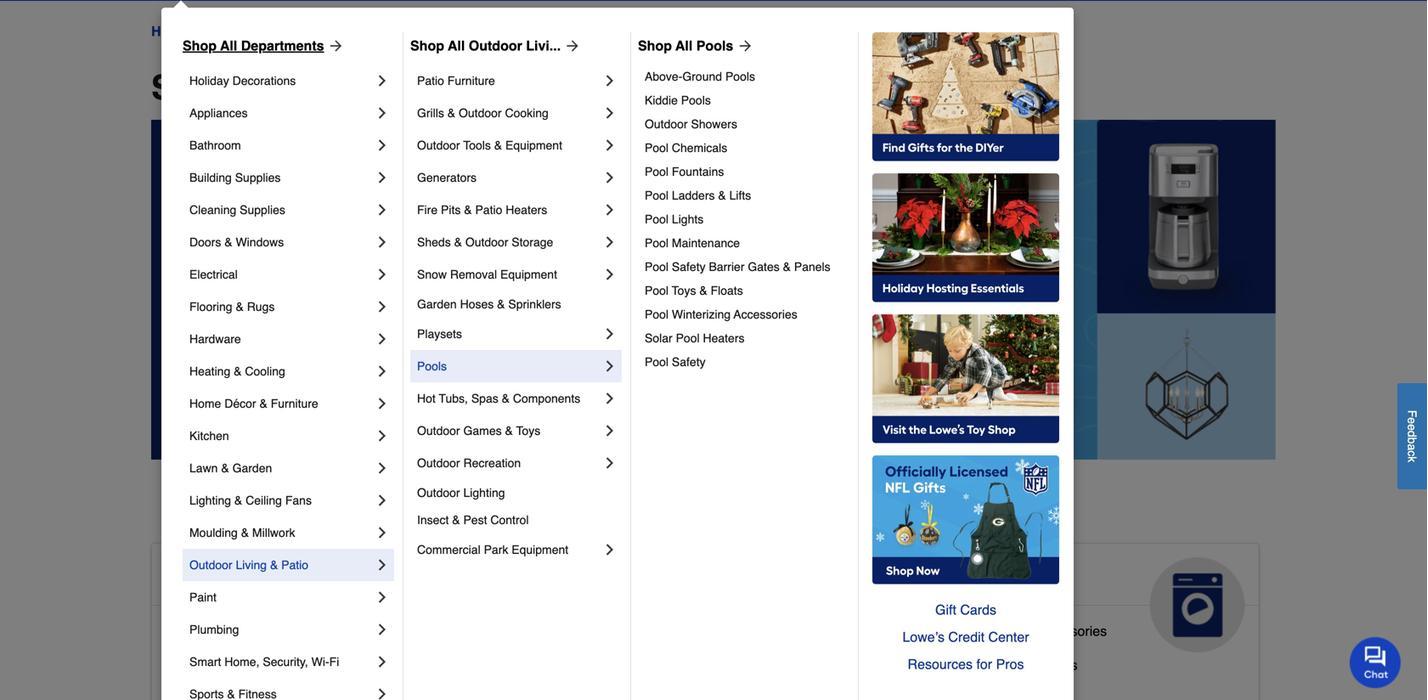Task type: locate. For each thing, give the bounding box(es) containing it.
furniture
[[448, 74, 495, 88], [271, 397, 318, 410], [674, 684, 728, 700]]

chevron right image for playsets
[[602, 325, 619, 342]]

furniture up "grills & outdoor cooking" on the top left of the page
[[448, 74, 495, 88]]

1 horizontal spatial patio
[[417, 74, 444, 88]]

1 vertical spatial bathroom
[[234, 623, 293, 639]]

cleaning supplies
[[189, 203, 285, 217]]

2 horizontal spatial home
[[297, 564, 363, 591]]

flooring
[[189, 300, 232, 314]]

0 vertical spatial supplies
[[235, 171, 281, 184]]

1 vertical spatial patio
[[475, 203, 502, 217]]

equipment
[[506, 139, 562, 152], [501, 268, 557, 281], [512, 543, 569, 557]]

equipment up sprinklers
[[501, 268, 557, 281]]

1 horizontal spatial arrow right image
[[561, 37, 581, 54]]

& right games
[[505, 424, 513, 438]]

pool inside the pool winterizing accessories link
[[645, 308, 669, 321]]

& right doors
[[225, 235, 232, 249]]

& left pest
[[452, 513, 460, 527]]

chevron right image for holiday decorations
[[374, 72, 391, 89]]

0 horizontal spatial home
[[151, 23, 189, 39]]

1 vertical spatial accessible
[[166, 623, 231, 639]]

lights
[[672, 212, 704, 226]]

1 horizontal spatial appliances link
[[909, 544, 1259, 653]]

safety down solar pool heaters
[[672, 355, 706, 369]]

chevron right image for building supplies
[[374, 169, 391, 186]]

arrow right image for shop all departments
[[324, 37, 345, 54]]

home
[[151, 23, 189, 39], [189, 397, 221, 410], [297, 564, 363, 591]]

outdoor down kiddie
[[645, 117, 688, 131]]

holiday
[[189, 74, 229, 88]]

pool toys & floats
[[645, 284, 743, 297]]

1 arrow right image from the left
[[324, 37, 345, 54]]

generators
[[417, 171, 477, 184]]

shop
[[151, 68, 236, 107]]

accessible inside accessible home link
[[166, 564, 290, 591]]

patio up grills
[[417, 74, 444, 88]]

1 horizontal spatial heaters
[[703, 331, 745, 345]]

outdoor down grills
[[417, 139, 460, 152]]

pool for pool toys & floats
[[645, 284, 669, 297]]

bathroom up the smart home, security, wi-fi
[[234, 623, 293, 639]]

accessible inside accessible bedroom link
[[166, 657, 231, 673]]

accessible down plumbing
[[166, 657, 231, 673]]

0 vertical spatial appliances
[[189, 106, 248, 120]]

find gifts for the diyer. image
[[873, 32, 1060, 161]]

recreation
[[463, 456, 521, 470]]

& inside 'link'
[[464, 203, 472, 217]]

heaters down pool winterizing accessories
[[703, 331, 745, 345]]

pool for pool fountains
[[645, 165, 669, 178]]

0 vertical spatial patio
[[417, 74, 444, 88]]

outdoor up insect at bottom left
[[417, 486, 460, 500]]

all up the holiday decorations
[[220, 38, 237, 54]]

home up kitchen
[[189, 397, 221, 410]]

pool inside pool toys & floats link
[[645, 284, 669, 297]]

pool inside pool safety barrier gates & panels link
[[645, 260, 669, 274]]

decorations
[[232, 74, 296, 88]]

chevron right image for outdoor living & patio
[[374, 557, 391, 574]]

equipment for removal
[[501, 268, 557, 281]]

chevron right image for cleaning supplies
[[374, 201, 391, 218]]

arrow right image up patio furniture link
[[561, 37, 581, 54]]

gates
[[748, 260, 780, 274]]

outdoor for outdoor games & toys
[[417, 424, 460, 438]]

0 vertical spatial toys
[[672, 284, 696, 297]]

outdoor up outdoor lighting
[[417, 456, 460, 470]]

all for shop all outdoor livi...
[[448, 38, 465, 54]]

pool
[[645, 141, 669, 155], [645, 165, 669, 178], [645, 189, 669, 202], [645, 212, 669, 226], [645, 236, 669, 250], [645, 260, 669, 274], [645, 284, 669, 297], [645, 308, 669, 321], [676, 331, 700, 345], [645, 355, 669, 369]]

2 safety from the top
[[672, 355, 706, 369]]

accessible down moulding
[[166, 564, 290, 591]]

lighting up moulding
[[189, 494, 231, 507]]

arrow right image inside shop all outdoor livi... link
[[561, 37, 581, 54]]

1 vertical spatial furniture
[[271, 397, 318, 410]]

ceiling
[[246, 494, 282, 507]]

1 vertical spatial appliances link
[[909, 544, 1259, 653]]

1 safety from the top
[[672, 260, 706, 274]]

appliances link down the decorations
[[189, 97, 374, 129]]

pool inside pool ladders & lifts link
[[645, 189, 669, 202]]

building
[[189, 171, 232, 184]]

chevron right image for lawn & garden
[[374, 460, 391, 477]]

chevron right image for home décor & furniture
[[374, 395, 391, 412]]

2 accessible from the top
[[166, 623, 231, 639]]

furniture down heating & cooling link
[[271, 397, 318, 410]]

patio inside patio furniture link
[[417, 74, 444, 88]]

shop up patio furniture
[[410, 38, 444, 54]]

arrow right image up shop all departments
[[324, 37, 345, 54]]

living
[[236, 558, 267, 572]]

1 accessible from the top
[[166, 564, 290, 591]]

& left cooling
[[234, 365, 242, 378]]

chevron right image for outdoor recreation
[[602, 455, 619, 472]]

garden
[[417, 297, 457, 311], [232, 461, 272, 475]]

outdoor living & patio
[[189, 558, 309, 572]]

1 horizontal spatial garden
[[417, 297, 457, 311]]

& left millwork
[[241, 526, 249, 540]]

0 horizontal spatial appliances link
[[189, 97, 374, 129]]

furniture right houses,
[[674, 684, 728, 700]]

1 horizontal spatial toys
[[672, 284, 696, 297]]

pool inside pool safety link
[[645, 355, 669, 369]]

safety for pool safety barrier gates & panels
[[672, 260, 706, 274]]

outdoor up tools
[[459, 106, 502, 120]]

0 horizontal spatial heaters
[[506, 203, 547, 217]]

playsets
[[417, 327, 462, 341]]

2 e from the top
[[1406, 424, 1419, 431]]

all down shop all departments link
[[245, 68, 288, 107]]

chevron right image
[[602, 72, 619, 89], [602, 105, 619, 122], [374, 137, 391, 154], [374, 169, 391, 186], [602, 201, 619, 218], [602, 234, 619, 251], [374, 266, 391, 283], [602, 266, 619, 283], [602, 422, 619, 439], [374, 460, 391, 477], [374, 524, 391, 541], [374, 557, 391, 574], [374, 589, 391, 606]]

accessible home image
[[393, 557, 488, 653]]

pool winterizing accessories link
[[645, 303, 846, 326]]

shop up above-
[[638, 38, 672, 54]]

& right lawn
[[221, 461, 229, 475]]

k
[[1406, 456, 1419, 462]]

1 vertical spatial equipment
[[501, 268, 557, 281]]

appliances image
[[1150, 557, 1245, 653]]

pros
[[996, 656, 1024, 672]]

0 vertical spatial home
[[151, 23, 189, 39]]

parts
[[986, 623, 1018, 639]]

equipment for park
[[512, 543, 569, 557]]

None search field
[[537, 0, 1001, 3]]

patio inside fire pits & patio heaters 'link'
[[475, 203, 502, 217]]

1 vertical spatial supplies
[[240, 203, 285, 217]]

building supplies link
[[189, 161, 374, 194]]

0 horizontal spatial patio
[[281, 558, 309, 572]]

appliances up cards
[[923, 564, 1050, 591]]

hoses
[[460, 297, 494, 311]]

arrow right image
[[324, 37, 345, 54], [561, 37, 581, 54]]

1 vertical spatial home
[[189, 397, 221, 410]]

bathroom up building
[[189, 139, 241, 152]]

0 vertical spatial appliances link
[[189, 97, 374, 129]]

outdoor for outdoor lighting
[[417, 486, 460, 500]]

pet inside animal & pet care
[[654, 564, 691, 591]]

3 accessible from the top
[[166, 657, 231, 673]]

gift
[[936, 602, 957, 618]]

outdoor down hot
[[417, 424, 460, 438]]

moulding
[[189, 526, 238, 540]]

supplies up cleaning supplies
[[235, 171, 281, 184]]

pool for pool maintenance
[[645, 236, 669, 250]]

0 horizontal spatial toys
[[516, 424, 541, 438]]

lifts
[[730, 189, 751, 202]]

hot
[[417, 392, 436, 405]]

chevron right image for smart home, security, wi-fi
[[374, 653, 391, 670]]

shop for shop all outdoor livi...
[[410, 38, 444, 54]]

chevron right image for grills & outdoor cooking
[[602, 105, 619, 122]]

outdoor lighting link
[[417, 479, 619, 506]]

1 shop from the left
[[183, 38, 217, 54]]

& right animal
[[630, 564, 647, 591]]

insect
[[417, 513, 449, 527]]

pool fountains link
[[645, 160, 846, 184]]

e up "b"
[[1406, 424, 1419, 431]]

2 vertical spatial accessible
[[166, 657, 231, 673]]

outdoor inside "link"
[[645, 117, 688, 131]]

patio up paint link
[[281, 558, 309, 572]]

1 horizontal spatial pet
[[654, 564, 691, 591]]

pool inside the pool maintenance link
[[645, 236, 669, 250]]

heaters up the storage at the top
[[506, 203, 547, 217]]

supplies up pet beds, houses, & furniture link
[[605, 650, 657, 666]]

safety inside pool safety link
[[672, 355, 706, 369]]

chevron right image for heating & cooling
[[374, 363, 391, 380]]

floats
[[711, 284, 743, 297]]

home down moulding & millwork link
[[297, 564, 363, 591]]

0 vertical spatial pet
[[654, 564, 691, 591]]

outdoor tools & equipment
[[417, 139, 562, 152]]

outdoor showers link
[[645, 112, 846, 136]]

chevron right image for commercial park equipment
[[602, 541, 619, 558]]

1 horizontal spatial shop
[[410, 38, 444, 54]]

& left the ceiling
[[234, 494, 242, 507]]

holiday decorations link
[[189, 65, 374, 97]]

pest
[[463, 513, 487, 527]]

0 vertical spatial garden
[[417, 297, 457, 311]]

all for shop all departments
[[245, 68, 288, 107]]

beverage & wine chillers
[[923, 657, 1078, 673]]

0 vertical spatial accessible
[[166, 564, 290, 591]]

1 vertical spatial toys
[[516, 424, 541, 438]]

home up shop
[[151, 23, 189, 39]]

equipment down cooking
[[506, 139, 562, 152]]

& right sheds
[[454, 235, 462, 249]]

2 arrow right image from the left
[[561, 37, 581, 54]]

fire pits & patio heaters link
[[417, 194, 602, 226]]

chevron right image for generators
[[602, 169, 619, 186]]

0 horizontal spatial shop
[[183, 38, 217, 54]]

shop for shop all departments
[[183, 38, 217, 54]]

2 vertical spatial furniture
[[674, 684, 728, 700]]

departments
[[204, 23, 282, 39], [241, 38, 324, 54], [297, 68, 505, 107]]

shop all pools link
[[638, 36, 754, 56]]

0 horizontal spatial arrow right image
[[324, 37, 345, 54]]

0 vertical spatial furniture
[[448, 74, 495, 88]]

livestock supplies
[[544, 650, 657, 666]]

insect & pest control
[[417, 513, 529, 527]]

safety
[[672, 260, 706, 274], [672, 355, 706, 369]]

2 vertical spatial patio
[[281, 558, 309, 572]]

1 horizontal spatial home
[[189, 397, 221, 410]]

toys up winterizing
[[672, 284, 696, 297]]

accessible bathroom
[[166, 623, 293, 639]]

safety for pool safety
[[672, 355, 706, 369]]

pool for pool chemicals
[[645, 141, 669, 155]]

safety inside pool safety barrier gates & panels link
[[672, 260, 706, 274]]

for
[[977, 656, 993, 672]]

chevron right image
[[374, 72, 391, 89], [374, 105, 391, 122], [602, 137, 619, 154], [602, 169, 619, 186], [374, 201, 391, 218], [374, 234, 391, 251], [374, 298, 391, 315], [602, 325, 619, 342], [374, 331, 391, 348], [602, 358, 619, 375], [374, 363, 391, 380], [602, 390, 619, 407], [374, 395, 391, 412], [374, 427, 391, 444], [602, 455, 619, 472], [374, 492, 391, 509], [602, 541, 619, 558], [374, 621, 391, 638], [374, 653, 391, 670], [374, 686, 391, 700]]

heating & cooling link
[[189, 355, 374, 387]]

chevron right image for sheds & outdoor storage
[[602, 234, 619, 251]]

1 vertical spatial garden
[[232, 461, 272, 475]]

accessible for accessible bedroom
[[166, 657, 231, 673]]

2 horizontal spatial patio
[[475, 203, 502, 217]]

patio up sheds & outdoor storage
[[475, 203, 502, 217]]

bathroom
[[189, 139, 241, 152], [234, 623, 293, 639]]

patio inside outdoor living & patio link
[[281, 558, 309, 572]]

chevron right image for flooring & rugs
[[374, 298, 391, 315]]

chevron right image for snow removal equipment
[[602, 266, 619, 283]]

accessories down pool toys & floats link
[[734, 308, 798, 321]]

shop
[[183, 38, 217, 54], [410, 38, 444, 54], [638, 38, 672, 54]]

chevron right image for appliances
[[374, 105, 391, 122]]

panels
[[794, 260, 831, 274]]

chevron right image for plumbing
[[374, 621, 391, 638]]

appliances link up chillers
[[909, 544, 1259, 653]]

smart home, security, wi-fi link
[[189, 646, 374, 678]]

rugs
[[247, 300, 275, 314]]

showers
[[691, 117, 738, 131]]

appliances down holiday
[[189, 106, 248, 120]]

2 shop from the left
[[410, 38, 444, 54]]

playsets link
[[417, 318, 602, 350]]

outdoor up patio furniture link
[[469, 38, 522, 54]]

spas
[[471, 392, 499, 405]]

toys down components
[[516, 424, 541, 438]]

equipment down insect & pest control link
[[512, 543, 569, 557]]

safety down 'pool maintenance'
[[672, 260, 706, 274]]

0 vertical spatial heaters
[[506, 203, 547, 217]]

outdoor down moulding
[[189, 558, 232, 572]]

lighting up pest
[[463, 486, 505, 500]]

supplies up windows
[[240, 203, 285, 217]]

3 shop from the left
[[638, 38, 672, 54]]

2 vertical spatial supplies
[[605, 650, 657, 666]]

0 horizontal spatial accessories
[[734, 308, 798, 321]]

paint link
[[189, 581, 374, 613]]

1 vertical spatial accessories
[[1034, 623, 1107, 639]]

outdoor
[[469, 38, 522, 54], [459, 106, 502, 120], [645, 117, 688, 131], [417, 139, 460, 152], [465, 235, 508, 249], [417, 424, 460, 438], [417, 456, 460, 470], [417, 486, 460, 500], [189, 558, 232, 572]]

chevron right image for hot tubs, spas & components
[[602, 390, 619, 407]]

1 vertical spatial appliances
[[923, 564, 1050, 591]]

0 horizontal spatial appliances
[[189, 106, 248, 120]]

pool lights link
[[645, 207, 846, 231]]

2 horizontal spatial shop
[[638, 38, 672, 54]]

pool inside pool lights link
[[645, 212, 669, 226]]

garden up lighting & ceiling fans
[[232, 461, 272, 475]]

pet
[[654, 564, 691, 591], [544, 684, 565, 700]]

& right 'pits'
[[464, 203, 472, 217]]

supplies for building supplies
[[235, 171, 281, 184]]

all up 'above-ground pools' on the top
[[676, 38, 693, 54]]

accessories
[[734, 308, 798, 321], [1034, 623, 1107, 639]]

garden up playsets
[[417, 297, 457, 311]]

e up d
[[1406, 417, 1419, 424]]

accessible home link
[[152, 544, 502, 653]]

0 vertical spatial accessories
[[734, 308, 798, 321]]

0 vertical spatial safety
[[672, 260, 706, 274]]

1 e from the top
[[1406, 417, 1419, 424]]

livestock
[[544, 650, 601, 666]]

1 vertical spatial safety
[[672, 355, 706, 369]]

arrow right image
[[734, 37, 754, 54]]

& right the hoses in the left top of the page
[[497, 297, 505, 311]]

pool winterizing accessories
[[645, 308, 798, 321]]

patio furniture link
[[417, 65, 602, 97]]

tubs,
[[439, 392, 468, 405]]

toys
[[672, 284, 696, 297], [516, 424, 541, 438]]

grills
[[417, 106, 444, 120]]

accessible up smart
[[166, 623, 231, 639]]

shop all departments
[[183, 38, 324, 54]]

arrow right image for shop all outdoor livi...
[[561, 37, 581, 54]]

pool safety barrier gates & panels
[[645, 260, 831, 274]]

& left floats
[[700, 284, 708, 297]]

accessible inside accessible bathroom link
[[166, 623, 231, 639]]

supplies for cleaning supplies
[[240, 203, 285, 217]]

1 vertical spatial pet
[[544, 684, 565, 700]]

solar
[[645, 331, 673, 345]]

lighting & ceiling fans
[[189, 494, 312, 507]]

chevron right image for outdoor games & toys
[[602, 422, 619, 439]]

shop up holiday
[[183, 38, 217, 54]]

2 vertical spatial equipment
[[512, 543, 569, 557]]

care
[[544, 591, 597, 619]]

chevron right image for hardware
[[374, 331, 391, 348]]

commercial park equipment
[[417, 543, 569, 557]]

appliance parts & accessories link
[[923, 619, 1107, 653]]

supplies inside 'link'
[[605, 650, 657, 666]]

all up patio furniture
[[448, 38, 465, 54]]

1 vertical spatial heaters
[[703, 331, 745, 345]]

pool inside 'pool fountains' link
[[645, 165, 669, 178]]

arrow right image inside shop all departments link
[[324, 37, 345, 54]]

chevron right image for electrical
[[374, 266, 391, 283]]

pool inside pool chemicals link
[[645, 141, 669, 155]]

pools up hot
[[417, 359, 447, 373]]

home for home décor & furniture
[[189, 397, 221, 410]]

chevron right image for lighting & ceiling fans
[[374, 492, 391, 509]]

credit
[[949, 629, 985, 645]]

accessible bedroom link
[[166, 653, 290, 687]]

appliance parts & accessories
[[923, 623, 1107, 639]]

holiday hosting essentials. image
[[873, 173, 1060, 303]]

fire pits & patio heaters
[[417, 203, 547, 217]]

0 horizontal spatial lighting
[[189, 494, 231, 507]]

accessories up chillers
[[1034, 623, 1107, 639]]

1 horizontal spatial appliances
[[923, 564, 1050, 591]]

1 horizontal spatial lighting
[[463, 486, 505, 500]]



Task type: describe. For each thing, give the bounding box(es) containing it.
outdoor games & toys link
[[417, 415, 602, 447]]

chevron right image for outdoor tools & equipment
[[602, 137, 619, 154]]

sheds
[[417, 235, 451, 249]]

chat invite button image
[[1350, 637, 1402, 688]]

pits
[[441, 203, 461, 217]]

sheds & outdoor storage
[[417, 235, 553, 249]]

& right houses,
[[661, 684, 670, 700]]

chevron right image for kitchen
[[374, 427, 391, 444]]

accessible for accessible home
[[166, 564, 290, 591]]

electrical link
[[189, 258, 374, 291]]

& right spas
[[502, 392, 510, 405]]

pools down 'above-ground pools' on the top
[[681, 93, 711, 107]]

heating
[[189, 365, 230, 378]]

home for home
[[151, 23, 189, 39]]

chevron right image for moulding & millwork
[[374, 524, 391, 541]]

pool inside the "solar pool heaters" link
[[676, 331, 700, 345]]

& right décor
[[260, 397, 268, 410]]

& right parts
[[1022, 623, 1031, 639]]

& left rugs
[[236, 300, 244, 314]]

generators link
[[417, 161, 602, 194]]

home décor & furniture
[[189, 397, 318, 410]]

storage
[[512, 235, 553, 249]]

insect & pest control link
[[417, 506, 619, 534]]

pool ladders & lifts link
[[645, 184, 846, 207]]

ladders
[[672, 189, 715, 202]]

moulding & millwork link
[[189, 517, 374, 549]]

commercial
[[417, 543, 481, 557]]

supplies for livestock supplies
[[605, 650, 657, 666]]

fi
[[329, 655, 339, 669]]

& right gates
[[783, 260, 791, 274]]

pool chemicals link
[[645, 136, 846, 160]]

wine
[[998, 657, 1029, 673]]

plumbing link
[[189, 613, 374, 646]]

chevron right image for doors & windows
[[374, 234, 391, 251]]

outdoor for outdoor showers
[[645, 117, 688, 131]]

snow removal equipment
[[417, 268, 557, 281]]

all for shop all departments
[[220, 38, 237, 54]]

pool lights
[[645, 212, 704, 226]]

hot tubs, spas & components link
[[417, 382, 602, 415]]

pools up 'ground'
[[697, 38, 734, 54]]

chevron right image for pools
[[602, 358, 619, 375]]

houses,
[[607, 684, 657, 700]]

maintenance
[[672, 236, 740, 250]]

patio for fire pits & patio heaters
[[475, 203, 502, 217]]

patio furniture
[[417, 74, 495, 88]]

tools
[[463, 139, 491, 152]]

plumbing
[[189, 623, 239, 636]]

shop all outdoor livi... link
[[410, 36, 581, 56]]

chevron right image for patio furniture
[[602, 72, 619, 89]]

2 horizontal spatial furniture
[[674, 684, 728, 700]]

outdoor up snow removal equipment
[[465, 235, 508, 249]]

bathroom link
[[189, 129, 374, 161]]

resources
[[908, 656, 973, 672]]

appliance
[[923, 623, 983, 639]]

décor
[[225, 397, 256, 410]]

f e e d b a c k button
[[1398, 383, 1428, 489]]

pools up kiddie pools link
[[726, 70, 755, 83]]

resources for pros link
[[873, 651, 1060, 678]]

0 horizontal spatial furniture
[[271, 397, 318, 410]]

games
[[463, 424, 502, 438]]

0 horizontal spatial pet
[[544, 684, 565, 700]]

livi...
[[526, 38, 561, 54]]

cleaning supplies link
[[189, 194, 374, 226]]

outdoor living & patio link
[[189, 549, 374, 581]]

& left lifts
[[718, 189, 726, 202]]

grills & outdoor cooking
[[417, 106, 549, 120]]

departments link
[[204, 21, 282, 42]]

winterizing
[[672, 308, 731, 321]]

pool maintenance link
[[645, 231, 846, 255]]

animal & pet care image
[[772, 557, 867, 653]]

shop all outdoor livi...
[[410, 38, 561, 54]]

officially licensed n f l gifts. shop now. image
[[873, 455, 1060, 585]]

pet beds, houses, & furniture
[[544, 684, 728, 700]]

departments for shop
[[241, 38, 324, 54]]

& inside animal & pet care
[[630, 564, 647, 591]]

components
[[513, 392, 581, 405]]

paint
[[189, 591, 217, 604]]

pool fountains
[[645, 165, 724, 178]]

pool for pool ladders & lifts
[[645, 189, 669, 202]]

doors & windows
[[189, 235, 284, 249]]

& right grills
[[448, 106, 456, 120]]

accessible for accessible bathroom
[[166, 623, 231, 639]]

pool safety link
[[645, 350, 846, 374]]

& left pros
[[985, 657, 994, 673]]

park
[[484, 543, 508, 557]]

sprinklers
[[508, 297, 561, 311]]

pool chemicals
[[645, 141, 728, 155]]

enjoy savings year-round. no matter what you're shopping for, find what you need at a great price. image
[[151, 120, 1276, 460]]

outdoor for outdoor recreation
[[417, 456, 460, 470]]

0 vertical spatial equipment
[[506, 139, 562, 152]]

holiday decorations
[[189, 74, 296, 88]]

pool safety
[[645, 355, 706, 369]]

heaters inside 'link'
[[506, 203, 547, 217]]

kitchen link
[[189, 420, 374, 452]]

smart
[[189, 655, 221, 669]]

& right tools
[[494, 139, 502, 152]]

solar pool heaters
[[645, 331, 745, 345]]

outdoor for outdoor tools & equipment
[[417, 139, 460, 152]]

animal & pet care
[[544, 564, 691, 619]]

above-
[[645, 70, 683, 83]]

home décor & furniture link
[[189, 387, 374, 420]]

kiddie
[[645, 93, 678, 107]]

above-ground pools link
[[645, 65, 846, 88]]

all for shop all pools
[[676, 38, 693, 54]]

0 vertical spatial bathroom
[[189, 139, 241, 152]]

lawn
[[189, 461, 218, 475]]

f e e d b a c k
[[1406, 410, 1419, 462]]

outdoor for outdoor living & patio
[[189, 558, 232, 572]]

resources for pros
[[908, 656, 1024, 672]]

gift cards
[[936, 602, 997, 618]]

f
[[1406, 410, 1419, 417]]

beds,
[[568, 684, 603, 700]]

kiddie pools link
[[645, 88, 846, 112]]

cooking
[[505, 106, 549, 120]]

fire
[[417, 203, 438, 217]]

snow
[[417, 268, 447, 281]]

chevron right image for fire pits & patio heaters
[[602, 201, 619, 218]]

security,
[[263, 655, 308, 669]]

shop for shop all pools
[[638, 38, 672, 54]]

chevron right image for bathroom
[[374, 137, 391, 154]]

heating & cooling
[[189, 365, 285, 378]]

patio for outdoor living & patio
[[281, 558, 309, 572]]

1 horizontal spatial furniture
[[448, 74, 495, 88]]

doors & windows link
[[189, 226, 374, 258]]

2 vertical spatial home
[[297, 564, 363, 591]]

pool for pool lights
[[645, 212, 669, 226]]

pool for pool winterizing accessories
[[645, 308, 669, 321]]

accessible bedroom
[[166, 657, 290, 673]]

outdoor recreation link
[[417, 447, 602, 479]]

pool maintenance
[[645, 236, 740, 250]]

visit the lowe's toy shop. image
[[873, 314, 1060, 444]]

sheds & outdoor storage link
[[417, 226, 602, 258]]

shop all pools
[[638, 38, 734, 54]]

& right the living
[[270, 558, 278, 572]]

lighting & ceiling fans link
[[189, 484, 374, 517]]

0 horizontal spatial garden
[[232, 461, 272, 475]]

pool for pool safety barrier gates & panels
[[645, 260, 669, 274]]

chevron right image for paint
[[374, 589, 391, 606]]

kitchen
[[189, 429, 229, 443]]

flooring & rugs link
[[189, 291, 374, 323]]

pool for pool safety
[[645, 355, 669, 369]]

departments for shop
[[297, 68, 505, 107]]

bedroom
[[234, 657, 290, 673]]

1 horizontal spatial accessories
[[1034, 623, 1107, 639]]



Task type: vqa. For each thing, say whether or not it's contained in the screenshot.
Specifications button at left
no



